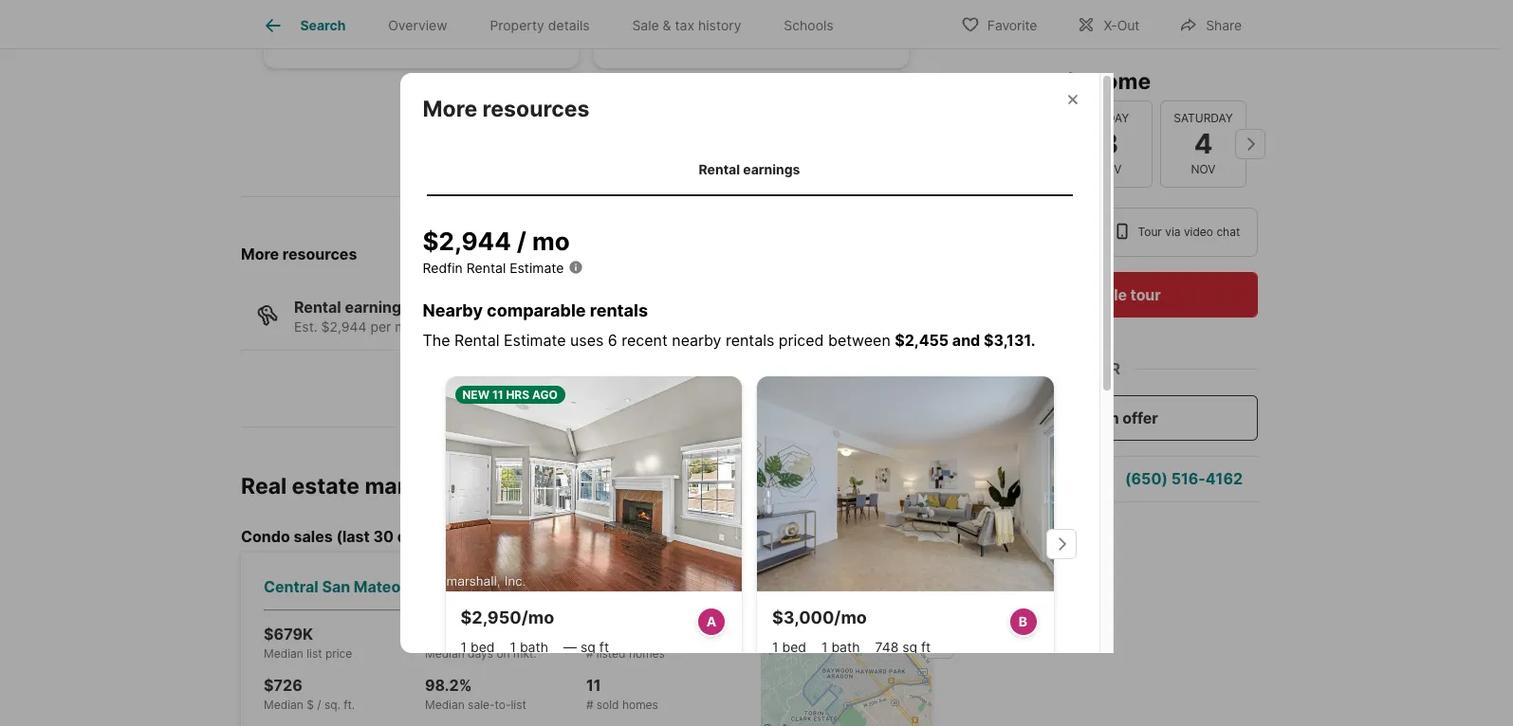 Task type: vqa. For each thing, say whether or not it's contained in the screenshot.
the rightmost bath
yes



Task type: locate. For each thing, give the bounding box(es) containing it.
median down "101"
[[425, 647, 465, 661]]

0 vertical spatial resources
[[483, 95, 590, 122]]

0 horizontal spatial tour
[[996, 68, 1041, 95]]

1 vertical spatial next image
[[1046, 530, 1077, 560]]

bath left —
[[520, 640, 549, 656]]

rental earnings est. $2,944 per month, based on comparable rentals
[[294, 298, 625, 335]]

200
[[571, 474, 615, 500]]

0 vertical spatial earnings
[[743, 161, 800, 177]]

0 horizontal spatial /mo
[[522, 609, 554, 629]]

homes right listed
[[629, 647, 665, 661]]

0 horizontal spatial sq
[[581, 640, 596, 656]]

0 horizontal spatial list
[[307, 647, 322, 661]]

x-out
[[1104, 17, 1140, 33]]

1 horizontal spatial 1 bath
[[822, 640, 860, 656]]

list left price
[[307, 647, 322, 661]]

sale & tax history
[[632, 17, 742, 33]]

1 horizontal spatial resources
[[483, 95, 590, 122]]

median for $726
[[264, 698, 304, 713]]

tour
[[996, 68, 1041, 95], [1131, 286, 1161, 305]]

0 horizontal spatial /
[[317, 698, 321, 713]]

nov for 3
[[1097, 162, 1122, 177]]

on inside 'button'
[[629, 117, 648, 136]]

0 vertical spatial more resources
[[423, 95, 590, 122]]

and
[[953, 331, 980, 350]]

1 bed down $2,950 on the bottom left of page
[[461, 640, 495, 656]]

1 horizontal spatial /mo
[[834, 609, 867, 629]]

sale & tax history tab
[[611, 3, 763, 48]]

central san mateo neighborhood
[[264, 578, 498, 597]]

median inside 101 median days on mkt.
[[425, 647, 465, 661]]

0 vertical spatial tour
[[996, 68, 1041, 95]]

0 vertical spatial on
[[629, 117, 648, 136]]

11 up sold
[[586, 677, 601, 696]]

1 horizontal spatial /
[[517, 227, 527, 256]]

month,
[[395, 319, 439, 335]]

$2,944 up redfin
[[423, 227, 511, 256]]

1 bed for $2,950
[[461, 640, 495, 656]]

on left mkt.
[[497, 647, 510, 661]]

schedule
[[1058, 286, 1127, 305]]

nov down 3
[[1097, 162, 1122, 177]]

1 horizontal spatial ft
[[921, 640, 931, 656]]

/mo
[[522, 609, 554, 629], [834, 609, 867, 629]]

30
[[373, 528, 394, 547]]

0 horizontal spatial bed
[[471, 640, 495, 656]]

1 sq from the left
[[581, 640, 596, 656]]

0 vertical spatial #
[[586, 647, 594, 661]]

2 /mo from the left
[[834, 609, 867, 629]]

1 horizontal spatial $2,944
[[423, 227, 511, 256]]

2 bed from the left
[[782, 640, 807, 656]]

0 horizontal spatial $2,944
[[321, 319, 367, 335]]

# down 45
[[586, 647, 594, 661]]

11 left hrs
[[492, 388, 504, 402]]

video
[[1184, 225, 1214, 239]]

sq
[[581, 640, 596, 656], [903, 640, 918, 656]]

photo of 1436 via vis, san mateo, ca 94404 image
[[446, 377, 742, 593]]

friday 3 nov
[[1090, 111, 1129, 177]]

1 vertical spatial list
[[511, 698, 526, 713]]

next image down the question
[[1046, 530, 1077, 560]]

on inside rental earnings est. $2,944 per month, based on comparable rentals
[[485, 319, 501, 335]]

mkt.
[[513, 647, 537, 661]]

1 horizontal spatial nov
[[1191, 162, 1216, 177]]

0 vertical spatial $2,944
[[423, 227, 511, 256]]

central san mateo link
[[264, 576, 408, 599]]

0 vertical spatial next image
[[1236, 129, 1266, 159]]

0 vertical spatial estimate
[[510, 260, 564, 276]]

/ left mo
[[517, 227, 527, 256]]

bed
[[471, 640, 495, 656], [782, 640, 807, 656]]

estimate
[[510, 260, 564, 276], [504, 331, 566, 350]]

1 vertical spatial #
[[586, 698, 594, 713]]

list
[[307, 647, 322, 661], [511, 698, 526, 713]]

next image
[[1236, 129, 1266, 159], [1046, 530, 1077, 560]]

this
[[1046, 68, 1086, 95]]

tour for go
[[996, 68, 1041, 95]]

schedule tour
[[1058, 286, 1161, 305]]

1 1 bath from the left
[[510, 640, 549, 656]]

748 sq ft
[[875, 640, 931, 656]]

on
[[629, 117, 648, 136], [485, 319, 501, 335], [497, 647, 510, 661]]

ask a question
[[980, 470, 1090, 489]]

0 horizontal spatial more resources
[[241, 245, 357, 264]]

None button
[[973, 99, 1059, 189], [1067, 100, 1153, 188], [1161, 100, 1247, 188], [973, 99, 1059, 189], [1067, 100, 1153, 188], [1161, 100, 1247, 188]]

property details tab
[[469, 3, 611, 48]]

$2,944 inside rental earnings est. $2,944 per month, based on comparable rentals
[[321, 319, 367, 335]]

list right sale-
[[511, 698, 526, 713]]

tour right schedule
[[1131, 286, 1161, 305]]

rentals inside rental earnings est. $2,944 per month, based on comparable rentals
[[582, 319, 625, 335]]

out
[[1118, 17, 1140, 33]]

$
[[307, 698, 314, 713]]

4 1 from the left
[[822, 640, 828, 656]]

0 horizontal spatial 11
[[492, 388, 504, 402]]

homes for 11
[[622, 698, 658, 713]]

1 vertical spatial more
[[241, 245, 279, 264]]

bath for $2,950
[[520, 640, 549, 656]]

(last
[[336, 528, 370, 547]]

2 ft from the left
[[921, 640, 931, 656]]

price
[[325, 647, 352, 661]]

bed down $3,000
[[782, 640, 807, 656]]

1 down $3,000 /mo at the right bottom of page
[[822, 640, 828, 656]]

tab list containing search
[[241, 0, 870, 48]]

comparable up uses
[[487, 300, 586, 320]]

101 median days on mkt.
[[425, 625, 537, 661]]

start an offer button
[[961, 396, 1258, 441]]

11
[[492, 388, 504, 402], [586, 677, 601, 696]]

more resources dialog
[[400, 73, 1114, 727]]

friday
[[1090, 111, 1129, 125]]

1 bed
[[461, 640, 495, 656], [772, 640, 807, 656]]

option
[[961, 208, 1100, 257]]

1 vertical spatial estimate
[[504, 331, 566, 350]]

1 horizontal spatial more
[[423, 95, 478, 122]]

# inside 11 # sold homes
[[586, 698, 594, 713]]

comparable up ago
[[504, 319, 578, 335]]

1 bath from the left
[[520, 640, 549, 656]]

1 vertical spatial on
[[485, 319, 501, 335]]

ask
[[980, 470, 1009, 489]]

# for 45
[[586, 647, 594, 661]]

nov inside saturday 4 nov
[[1191, 162, 1216, 177]]

0 horizontal spatial 1 bath
[[510, 640, 549, 656]]

0 vertical spatial more
[[423, 95, 478, 122]]

3 1 from the left
[[772, 640, 779, 656]]

1 vertical spatial tour
[[1131, 286, 1161, 305]]

median for 101
[[425, 647, 465, 661]]

1 horizontal spatial bath
[[832, 640, 860, 656]]

on left map
[[629, 117, 648, 136]]

1 down $2,950 /mo
[[510, 640, 516, 656]]

median inside $679k median list price
[[264, 647, 304, 661]]

#
[[586, 647, 594, 661], [586, 698, 594, 713]]

1 horizontal spatial next image
[[1236, 129, 1266, 159]]

median inside 98.2% median sale-to-list
[[425, 698, 465, 713]]

go tour this home
[[961, 68, 1151, 95]]

search link
[[262, 14, 346, 37]]

ft
[[600, 640, 609, 656], [921, 640, 931, 656]]

bath for $3,000
[[832, 640, 860, 656]]

the rental estimate uses 6 recent nearby rentals priced between $2,455 and $3,131.
[[423, 331, 1036, 350]]

median
[[264, 647, 304, 661], [425, 647, 465, 661], [264, 698, 304, 713], [425, 698, 465, 713]]

# left sold
[[586, 698, 594, 713]]

bed down $2,950 on the bottom left of page
[[471, 640, 495, 656]]

or
[[1099, 360, 1121, 379]]

# for 11
[[586, 698, 594, 713]]

2 1 bath from the left
[[822, 640, 860, 656]]

share button
[[1164, 4, 1258, 43]]

11 # sold homes
[[586, 677, 658, 713]]

elm
[[620, 474, 659, 500]]

0 horizontal spatial nov
[[1097, 162, 1122, 177]]

rental
[[699, 161, 740, 177], [467, 260, 506, 276], [294, 298, 341, 317], [455, 331, 500, 350]]

0 horizontal spatial bath
[[520, 640, 549, 656]]

1 vertical spatial earnings
[[345, 298, 410, 317]]

1 horizontal spatial earnings
[[743, 161, 800, 177]]

0 vertical spatial /
[[517, 227, 527, 256]]

ft right —
[[600, 640, 609, 656]]

1 horizontal spatial 1 bed
[[772, 640, 807, 656]]

earnings inside rental earnings est. $2,944 per month, based on comparable rentals
[[345, 298, 410, 317]]

1 ft from the left
[[600, 640, 609, 656]]

sales
[[294, 528, 333, 547]]

tour right go
[[996, 68, 1041, 95]]

estimate down mo
[[510, 260, 564, 276]]

newer
[[360, 0, 393, 14]]

ft for 748 sq ft
[[921, 640, 931, 656]]

1 # from the top
[[586, 647, 594, 661]]

1 horizontal spatial sq
[[903, 640, 918, 656]]

resources
[[483, 95, 590, 122], [283, 245, 357, 264]]

nov inside friday 3 nov
[[1097, 162, 1122, 177]]

1 horizontal spatial tour
[[1131, 286, 1161, 305]]

1 vertical spatial homes
[[622, 698, 658, 713]]

1
[[461, 640, 467, 656], [510, 640, 516, 656], [772, 640, 779, 656], [822, 640, 828, 656]]

homes right sold
[[622, 698, 658, 713]]

2 sq from the left
[[903, 640, 918, 656]]

more resources element
[[423, 73, 612, 123]]

1 horizontal spatial 11
[[586, 677, 601, 696]]

1 bed down $3,000
[[772, 640, 807, 656]]

0 horizontal spatial ft
[[600, 640, 609, 656]]

median inside $726 median $ / sq. ft.
[[264, 698, 304, 713]]

1 left days
[[461, 640, 467, 656]]

— sq ft
[[564, 640, 609, 656]]

more resources inside more resources "element"
[[423, 95, 590, 122]]

0 vertical spatial 11
[[492, 388, 504, 402]]

# inside 45 # listed homes
[[586, 647, 594, 661]]

bath down $3,000 /mo at the right bottom of page
[[832, 640, 860, 656]]

tax
[[675, 17, 695, 33]]

sq right 748
[[903, 640, 918, 656]]

photo of 6102 admiralty ln, foster city, ca 94404 image
[[757, 377, 1054, 593]]

nov down 4
[[1191, 162, 1216, 177]]

bath
[[520, 640, 549, 656], [832, 640, 860, 656]]

chat
[[1217, 225, 1241, 239]]

1 vertical spatial resources
[[283, 245, 357, 264]]

sold
[[597, 698, 619, 713]]

2 vertical spatial on
[[497, 647, 510, 661]]

45
[[586, 625, 606, 644]]

earnings inside rental earnings tab
[[743, 161, 800, 177]]

est.
[[294, 319, 318, 335]]

2 # from the top
[[586, 698, 594, 713]]

(650) 516-4162
[[1125, 470, 1243, 489]]

more resources
[[423, 95, 590, 122], [241, 245, 357, 264]]

1 horizontal spatial bed
[[782, 640, 807, 656]]

1 bath down $2,950 /mo
[[510, 640, 549, 656]]

median down the $679k
[[264, 647, 304, 661]]

0 horizontal spatial resources
[[283, 245, 357, 264]]

sq right —
[[581, 640, 596, 656]]

0 horizontal spatial 1 bed
[[461, 640, 495, 656]]

go
[[961, 68, 991, 95]]

homes inside 11 # sold homes
[[622, 698, 658, 713]]

to-
[[495, 698, 511, 713]]

estimate down nearby comparable rentals
[[504, 331, 566, 350]]

median down 98.2%
[[425, 698, 465, 713]]

0 horizontal spatial more
[[241, 245, 279, 264]]

0 vertical spatial homes
[[629, 647, 665, 661]]

earnings
[[743, 161, 800, 177], [345, 298, 410, 317]]

—
[[564, 640, 577, 656]]

next image right saturday 4 nov
[[1236, 129, 1266, 159]]

2 1 from the left
[[510, 640, 516, 656]]

748
[[875, 640, 899, 656]]

2 nov from the left
[[1191, 162, 1216, 177]]

1 horizontal spatial more resources
[[423, 95, 590, 122]]

share
[[1206, 17, 1242, 33]]

1 down $3,000
[[772, 640, 779, 656]]

0 horizontal spatial earnings
[[345, 298, 410, 317]]

view
[[490, 117, 527, 136]]

years
[[327, 0, 356, 14]]

ago
[[532, 388, 558, 402]]

2 bath from the left
[[832, 640, 860, 656]]

details
[[548, 17, 590, 33]]

on right based
[[485, 319, 501, 335]]

0 horizontal spatial next image
[[1046, 530, 1077, 560]]

homes inside 45 # listed homes
[[629, 647, 665, 661]]

anytime
[[1046, 326, 1089, 341]]

list inside $679k median list price
[[307, 647, 322, 661]]

2 1 bed from the left
[[772, 640, 807, 656]]

ft right 748
[[921, 640, 931, 656]]

sq for —
[[581, 640, 596, 656]]

1 vertical spatial $2,944
[[321, 319, 367, 335]]

1 nov from the left
[[1097, 162, 1122, 177]]

neighborhood
[[408, 580, 498, 596]]

1 1 bed from the left
[[461, 640, 495, 656]]

/ right $
[[317, 698, 321, 713]]

1 bed from the left
[[471, 640, 495, 656]]

median down $726
[[264, 698, 304, 713]]

tour inside button
[[1131, 286, 1161, 305]]

next image
[[924, 629, 955, 660]]

1 /mo from the left
[[522, 609, 554, 629]]

0 vertical spatial list
[[307, 647, 322, 661]]

bed for $3,000
[[782, 640, 807, 656]]

1 horizontal spatial list
[[511, 698, 526, 713]]

1 bath down $3,000 /mo at the right bottom of page
[[822, 640, 860, 656]]

tab list
[[241, 0, 870, 48]]

a
[[1012, 470, 1021, 489]]

1 vertical spatial /
[[317, 698, 321, 713]]

98.2% median sale-to-list
[[425, 677, 526, 713]]

1 vertical spatial 11
[[586, 677, 601, 696]]

$2,944 left per
[[321, 319, 367, 335]]



Task type: describe. For each thing, give the bounding box(es) containing it.
&
[[663, 17, 671, 33]]

listed
[[597, 647, 626, 661]]

search
[[300, 17, 346, 33]]

earnings for rental earnings est. $2,944 per month, based on comparable rentals
[[345, 298, 410, 317]]

view comparables on map
[[490, 117, 683, 136]]

43
[[309, 0, 324, 14]]

43 years newer button
[[264, 0, 579, 68]]

comparable inside rental earnings est. $2,944 per month, based on comparable rentals
[[504, 319, 578, 335]]

$2,950 /mo
[[461, 609, 554, 629]]

1 bath for $3,000
[[822, 640, 860, 656]]

more inside more resources "element"
[[423, 95, 478, 122]]

ft for — sq ft
[[600, 640, 609, 656]]

san
[[322, 578, 350, 597]]

median for $679k
[[264, 647, 304, 661]]

43 years newer
[[309, 0, 393, 14]]

101
[[425, 625, 450, 644]]

list inside 98.2% median sale-to-list
[[511, 698, 526, 713]]

$3,000
[[772, 609, 834, 629]]

rental earnings tab
[[427, 146, 1073, 193]]

estimate for the
[[504, 331, 566, 350]]

saturday
[[1174, 111, 1233, 125]]

sale-
[[468, 698, 495, 713]]

tour for schedule
[[1131, 286, 1161, 305]]

homes for 45
[[629, 647, 665, 661]]

a
[[707, 614, 717, 630]]

it's free, cancel anytime
[[961, 326, 1089, 341]]

favorite
[[988, 17, 1038, 33]]

an
[[1101, 409, 1119, 428]]

it's
[[961, 326, 977, 341]]

11 inside more resources dialog
[[492, 388, 504, 402]]

days)
[[397, 528, 439, 547]]

home
[[1091, 68, 1151, 95]]

516-
[[1172, 470, 1206, 489]]

$2,455
[[895, 331, 949, 350]]

$3,000 /mo
[[772, 609, 867, 629]]

priced
[[779, 331, 824, 350]]

estate
[[292, 474, 360, 500]]

free,
[[980, 326, 1005, 341]]

1 1 from the left
[[461, 640, 467, 656]]

rental inside tab
[[699, 161, 740, 177]]

nearby
[[672, 331, 722, 350]]

new
[[463, 388, 490, 402]]

tour via video chat list box
[[961, 208, 1258, 257]]

question
[[1025, 470, 1090, 489]]

bed for $2,950
[[471, 640, 495, 656]]

$726
[[264, 677, 302, 696]]

/mo for $3,000
[[834, 609, 867, 629]]

schedule tour button
[[961, 272, 1258, 318]]

offer
[[1123, 409, 1158, 428]]

mateo
[[354, 578, 401, 597]]

redfin rental estimate
[[423, 260, 564, 276]]

ft.
[[344, 698, 355, 713]]

condo
[[241, 528, 290, 547]]

rental earnings
[[699, 161, 800, 177]]

nov for 4
[[1191, 162, 1216, 177]]

45 # listed homes
[[586, 625, 665, 661]]

tour via video chat option
[[1100, 208, 1258, 257]]

start
[[1061, 409, 1098, 428]]

next image inside more resources dialog
[[1046, 530, 1077, 560]]

4162
[[1206, 470, 1243, 489]]

6
[[608, 331, 618, 350]]

real
[[241, 474, 287, 500]]

image image
[[761, 553, 932, 727]]

st
[[664, 474, 687, 500]]

median for 98.2%
[[425, 698, 465, 713]]

on inside 101 median days on mkt.
[[497, 647, 510, 661]]

days
[[468, 647, 493, 661]]

(650)
[[1125, 470, 1168, 489]]

/ inside more resources dialog
[[517, 227, 527, 256]]

estimate for redfin
[[510, 260, 564, 276]]

$2,944 inside more resources dialog
[[423, 227, 511, 256]]

1 vertical spatial more resources
[[241, 245, 357, 264]]

$3,131.
[[984, 331, 1036, 350]]

new 11 hrs ago
[[463, 388, 558, 402]]

ask a question link
[[980, 470, 1090, 489]]

/ inside $726 median $ / sq. ft.
[[317, 698, 321, 713]]

condo sales (last 30 days)
[[241, 528, 439, 547]]

property
[[490, 17, 545, 33]]

sq for 748
[[903, 640, 918, 656]]

cancel
[[1008, 326, 1043, 341]]

earnings for rental earnings
[[743, 161, 800, 177]]

based
[[443, 319, 481, 335]]

$679k median list price
[[264, 625, 352, 661]]

hrs
[[506, 388, 530, 402]]

1 bath for $2,950
[[510, 640, 549, 656]]

rental inside rental earnings est. $2,944 per month, based on comparable rentals
[[294, 298, 341, 317]]

insights
[[445, 474, 531, 500]]

uses
[[570, 331, 604, 350]]

/mo for $2,950
[[522, 609, 554, 629]]

98.2%
[[425, 677, 472, 696]]

resources inside "element"
[[483, 95, 590, 122]]

11 inside 11 # sold homes
[[586, 677, 601, 696]]

schools tab
[[763, 3, 855, 48]]

saturday 4 nov
[[1174, 111, 1233, 177]]

overview tab
[[367, 3, 469, 48]]

tour via video chat
[[1138, 225, 1241, 239]]

x-
[[1104, 17, 1118, 33]]

recent
[[622, 331, 668, 350]]

x-out button
[[1061, 4, 1156, 43]]

1 bed for $3,000
[[772, 640, 807, 656]]

comparable inside more resources dialog
[[487, 300, 586, 320]]

nearby
[[423, 300, 483, 320]]

per
[[370, 319, 391, 335]]

tour
[[1138, 225, 1162, 239]]

real estate market insights for 200 elm st #209
[[241, 474, 750, 500]]

(650) 516-4162 link
[[1125, 470, 1243, 489]]

$679k
[[264, 625, 313, 644]]

4
[[1194, 127, 1213, 160]]



